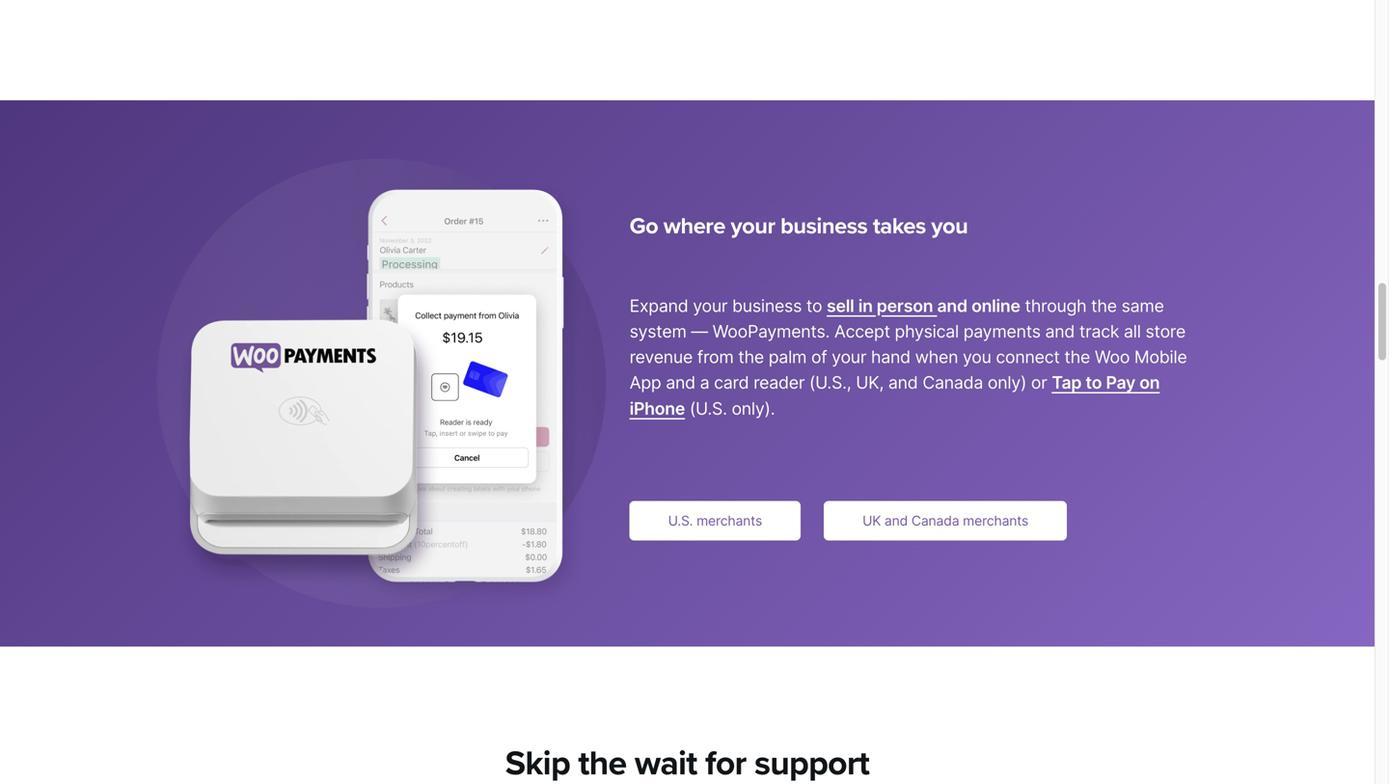 Task type: vqa. For each thing, say whether or not it's contained in the screenshot.
'Service navigation menu' element on the right top
no



Task type: describe. For each thing, give the bounding box(es) containing it.
takes
[[873, 213, 926, 240]]

reader
[[754, 373, 805, 393]]

0 vertical spatial your
[[731, 213, 775, 240]]

0 horizontal spatial your
[[693, 296, 728, 316]]

0 vertical spatial you
[[932, 213, 968, 240]]

revenue
[[630, 347, 693, 368]]

and left a
[[666, 373, 696, 393]]

from
[[697, 347, 734, 368]]

to inside tap to pay on iphone
[[1086, 373, 1102, 393]]

woopayments.
[[713, 321, 830, 342]]

sell in person link
[[827, 296, 937, 316]]

payments
[[964, 321, 1041, 342]]

expand
[[630, 296, 688, 316]]

all
[[1124, 321, 1141, 342]]

only)
[[988, 373, 1027, 393]]

your inside through the same system — woopayments. accept physical payments and track all store revenue from the palm of your hand when you connect the woo mobile app and a card reader (u.s., uk, and canada only) or
[[832, 347, 867, 368]]

uk and canada merchants link
[[824, 501, 1067, 541]]

uk and canada merchants
[[863, 513, 1029, 529]]

expand your business to sell in person and online
[[630, 296, 1021, 316]]

iphone
[[630, 398, 685, 419]]

app
[[630, 373, 661, 393]]

when
[[915, 347, 958, 368]]

tap
[[1052, 373, 1082, 393]]

online
[[972, 296, 1021, 316]]

uk
[[863, 513, 881, 529]]

store
[[1146, 321, 1186, 342]]

go where your business takes you
[[630, 213, 968, 240]]

2 horizontal spatial the
[[1091, 296, 1117, 316]]

and up the physical
[[937, 296, 968, 316]]

1 vertical spatial canada
[[912, 513, 960, 529]]

through the same system — woopayments. accept physical payments and track all store revenue from the palm of your hand when you connect the woo mobile app and a card reader (u.s., uk, and canada only) or
[[630, 296, 1187, 393]]

a
[[700, 373, 710, 393]]

1 horizontal spatial the
[[1065, 347, 1090, 368]]

person
[[877, 296, 933, 316]]

0 horizontal spatial the
[[738, 347, 764, 368]]

u.s.
[[668, 513, 693, 529]]



Task type: locate. For each thing, give the bounding box(es) containing it.
u.s. merchants
[[668, 513, 762, 529]]

business
[[781, 213, 868, 240], [732, 296, 802, 316]]

physical
[[895, 321, 959, 342]]

the up tap
[[1065, 347, 1090, 368]]

2 merchants from the left
[[963, 513, 1029, 529]]

sell
[[827, 296, 855, 316]]

mobile
[[1135, 347, 1187, 368]]

system
[[630, 321, 687, 342]]

and down hand
[[889, 373, 918, 393]]

woo
[[1095, 347, 1130, 368]]

canada right the uk
[[912, 513, 960, 529]]

1 vertical spatial you
[[963, 347, 992, 368]]

0 vertical spatial canada
[[923, 373, 983, 393]]

you down payments
[[963, 347, 992, 368]]

only).
[[732, 398, 775, 419]]

1 horizontal spatial to
[[1086, 373, 1102, 393]]

(u.s. only).
[[685, 398, 775, 419]]

0 vertical spatial business
[[781, 213, 868, 240]]

palm
[[769, 347, 807, 368]]

u.s. merchants link
[[630, 501, 801, 541]]

accept
[[835, 321, 890, 342]]

to left sell in the top of the page
[[807, 296, 822, 316]]

where
[[664, 213, 726, 240]]

your right where
[[731, 213, 775, 240]]

1 vertical spatial your
[[693, 296, 728, 316]]

you inside through the same system — woopayments. accept physical payments and track all store revenue from the palm of your hand when you connect the woo mobile app and a card reader (u.s., uk, and canada only) or
[[963, 347, 992, 368]]

merchants
[[697, 513, 762, 529], [963, 513, 1029, 529]]

1 merchants from the left
[[697, 513, 762, 529]]

2 horizontal spatial your
[[832, 347, 867, 368]]

the
[[1091, 296, 1117, 316], [738, 347, 764, 368], [1065, 347, 1090, 368]]

in
[[859, 296, 873, 316]]

tap to pay on iphone link
[[630, 373, 1160, 419]]

your up —
[[693, 296, 728, 316]]

card
[[714, 373, 749, 393]]

on
[[1140, 373, 1160, 393]]

and inside uk and canada merchants link
[[885, 513, 908, 529]]

pay
[[1106, 373, 1136, 393]]

1 horizontal spatial merchants
[[963, 513, 1029, 529]]

2 vertical spatial your
[[832, 347, 867, 368]]

business left takes
[[781, 213, 868, 240]]

uk,
[[856, 373, 884, 393]]

your down accept
[[832, 347, 867, 368]]

connect
[[996, 347, 1060, 368]]

(u.s.
[[690, 398, 727, 419]]

track
[[1080, 321, 1120, 342]]

and
[[937, 296, 968, 316], [1046, 321, 1075, 342], [666, 373, 696, 393], [889, 373, 918, 393], [885, 513, 908, 529]]

the up track
[[1091, 296, 1117, 316]]

canada down when
[[923, 373, 983, 393]]

canada
[[923, 373, 983, 393], [912, 513, 960, 529]]

your
[[731, 213, 775, 240], [693, 296, 728, 316], [832, 347, 867, 368]]

0 horizontal spatial to
[[807, 296, 822, 316]]

(u.s.,
[[810, 373, 852, 393]]

tap to pay on iphone
[[630, 373, 1160, 419]]

you
[[932, 213, 968, 240], [963, 347, 992, 368]]

or
[[1031, 373, 1048, 393]]

to left pay
[[1086, 373, 1102, 393]]

1 vertical spatial to
[[1086, 373, 1102, 393]]

1 vertical spatial business
[[732, 296, 802, 316]]

same
[[1122, 296, 1164, 316]]

0 horizontal spatial merchants
[[697, 513, 762, 529]]

and down through
[[1046, 321, 1075, 342]]

canada inside through the same system — woopayments. accept physical payments and track all store revenue from the palm of your hand when you connect the woo mobile app and a card reader (u.s., uk, and canada only) or
[[923, 373, 983, 393]]

through
[[1025, 296, 1087, 316]]

of
[[811, 347, 827, 368]]

and right the uk
[[885, 513, 908, 529]]

hand
[[871, 347, 911, 368]]

to
[[807, 296, 822, 316], [1086, 373, 1102, 393]]

—
[[691, 321, 708, 342]]

the up card
[[738, 347, 764, 368]]

business up the woopayments.
[[732, 296, 802, 316]]

1 horizontal spatial your
[[731, 213, 775, 240]]

0 vertical spatial to
[[807, 296, 822, 316]]

go
[[630, 213, 658, 240]]

you right takes
[[932, 213, 968, 240]]



